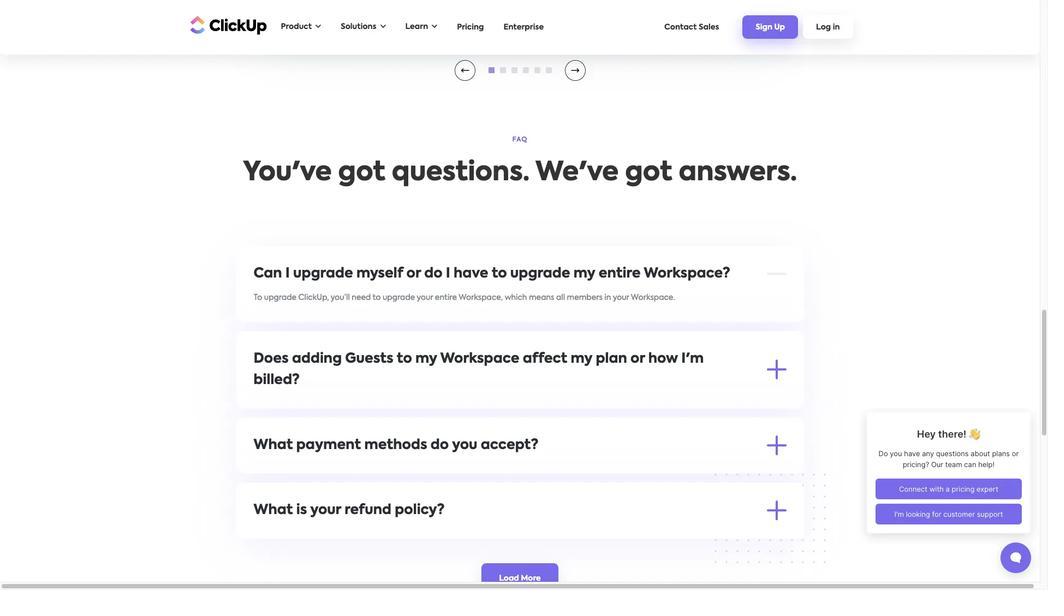 Task type: vqa. For each thing, say whether or not it's contained in the screenshot.
right 'accept'
yes



Task type: locate. For each thing, give the bounding box(es) containing it.
unlimited
[[276, 454, 312, 462]]

plan: for unlimited
[[314, 454, 332, 462]]

plan: for business
[[309, 482, 327, 489]]

which left means
[[505, 294, 527, 301]]

0 horizontal spatial full
[[344, 544, 355, 552]]

receive down credit
[[329, 482, 357, 489]]

as left let
[[637, 536, 646, 543]]

of up any
[[437, 509, 445, 517]]

or
[[407, 267, 421, 281], [631, 352, 646, 366]]

with inside we have a 100% satisfaction guarantee. if for any reason, you're not satisfied with your purchase, simply let us know within 30 days and we'll be happy to issue you a full refund.
[[545, 530, 561, 538]]

to inside unlimited plan: receive 5 guest seats for a 1 paid user workspace and 2 guest seats for each additional paid user you invite to your workspace
[[735, 454, 743, 462]]

additional up transfers.
[[620, 454, 659, 462]]

accept
[[268, 465, 295, 473], [569, 465, 596, 473]]

1 vertical spatial we
[[254, 530, 266, 538]]

1 up orders
[[434, 454, 437, 462]]

be right will
[[706, 536, 716, 543]]

solutions
[[341, 23, 377, 31]]

a up we accept all major credit cards! for enterprise orders meeting a minimum we also accept bank transfers.
[[427, 454, 432, 462]]

1 vertical spatial 5
[[535, 482, 539, 489]]

0 horizontal spatial plan
[[393, 428, 410, 435]]

0 horizontal spatial 5
[[363, 454, 368, 462]]

enterprise up testimonial navigation navigation
[[504, 23, 544, 31]]

1 horizontal spatial of
[[466, 400, 474, 408]]

1 horizontal spatial external
[[682, 414, 714, 422]]

in left the workspace.
[[605, 294, 612, 301]]

be right cannot
[[415, 414, 425, 422]]

1 inside unlimited plan: receive 5 guest seats for a 1 paid user workspace and 2 guest seats for each additional paid user you invite to your workspace
[[434, 454, 437, 462]]

1 horizontal spatial full
[[752, 400, 764, 408]]

danielle
[[275, 27, 311, 36]]

we inside we have a 100% satisfaction guarantee. if for any reason, you're not satisfied with your purchase, simply let us know within 30 days and we'll be happy to issue you a full refund.
[[254, 530, 266, 538]]

0 horizontal spatial entire
[[435, 294, 457, 301]]

workspaces
[[302, 400, 348, 408], [465, 414, 511, 422]]

1 horizontal spatial danielle t image
[[571, 68, 580, 72]]

which
[[505, 294, 527, 301], [362, 414, 384, 422]]

5 up cards!
[[363, 454, 368, 462]]

1 down orders
[[433, 482, 436, 489]]

2 horizontal spatial plan
[[596, 352, 628, 366]]

danielle t image
[[461, 68, 470, 72], [571, 68, 580, 72]]

0 horizontal spatial got
[[339, 160, 386, 186]]

0 horizontal spatial guests
[[254, 536, 279, 543]]

1 vertical spatial enterprise
[[395, 465, 433, 473]]

what up unlimited
[[254, 438, 293, 452]]

with down plan,
[[545, 530, 561, 538]]

are up happy
[[281, 536, 294, 543]]

0 vertical spatial all
[[557, 294, 566, 301]]

2 horizontal spatial with
[[589, 414, 605, 422]]

which up the the
[[362, 414, 384, 422]]

1 vertical spatial or
[[631, 352, 646, 366]]

1 vertical spatial additional
[[619, 482, 658, 489]]

5 inside "business plan: receive 10 guest seats for a 1 paid user workspace and 5 guest seats for each additional paid user you invite to your workspace"
[[535, 482, 539, 489]]

members inside free forever workspaces can have an unlimited number of members and guests at no charge. on the free forever plan, guests have full create and edit permissions, which cannot be modified. workspaces on a paid plan start with a limited number of external guest seats and unlimited read-only guests. the paid plan guest seats are as follows:
[[476, 400, 512, 408]]

30
[[714, 530, 724, 538]]

1 vertical spatial be
[[706, 536, 716, 543]]

0 vertical spatial plan
[[596, 352, 628, 366]]

in right log
[[834, 24, 841, 31]]

receive for 10
[[329, 482, 357, 489]]

1 vertical spatial plan
[[550, 414, 567, 422]]

receive inside unlimited plan: receive 5 guest seats for a 1 paid user workspace and 2 guest seats for each additional paid user you invite to your workspace
[[334, 454, 361, 462]]

free
[[254, 400, 270, 408], [637, 400, 653, 408]]

business up 'is'
[[276, 482, 307, 489]]

guest
[[715, 414, 736, 422], [412, 428, 433, 435], [369, 454, 390, 462], [542, 454, 563, 462], [368, 482, 389, 489], [541, 482, 562, 489], [446, 509, 468, 517], [428, 576, 450, 584], [490, 576, 511, 584]]

0 horizontal spatial forever
[[272, 400, 300, 408]]

each up bank
[[599, 454, 618, 462]]

what for what is your refund policy?
[[254, 503, 293, 517]]

enterprise right for
[[395, 465, 433, 473]]

your inside unlimited plan: receive 5 guest seats for a 1 paid user workspace and 2 guest seats for each additional paid user you invite to your workspace
[[745, 454, 761, 462]]

1 horizontal spatial forever
[[655, 400, 683, 408]]

2 horizontal spatial of
[[673, 414, 681, 422]]

receive up credit
[[334, 454, 361, 462]]

plan:
[[314, 454, 332, 462], [309, 482, 327, 489], [316, 509, 334, 517]]

1 horizontal spatial accept
[[569, 465, 596, 473]]

plan up the on
[[596, 352, 628, 366]]

paid
[[531, 414, 548, 422], [374, 428, 391, 435], [438, 454, 456, 462], [661, 454, 678, 462], [438, 482, 455, 489], [660, 482, 677, 489], [751, 536, 768, 543]]

workspace
[[441, 352, 520, 366], [475, 454, 517, 462], [276, 468, 318, 476], [474, 482, 516, 489], [276, 495, 318, 503]]

2 horizontal spatial be
[[706, 536, 716, 543]]

start
[[569, 414, 587, 422]]

0 vertical spatial be
[[415, 414, 425, 422]]

1 we from the top
[[254, 465, 266, 473]]

1 horizontal spatial business
[[516, 509, 548, 517]]

0 vertical spatial enterprise
[[504, 23, 544, 31]]

additional inside "business plan: receive 10 guest seats for a 1 paid user workspace and 5 guest seats for each additional paid user you invite to your workspace"
[[619, 482, 658, 489]]

got
[[339, 160, 386, 186], [626, 160, 673, 186]]

a down satisfaction
[[337, 544, 342, 552]]

1 horizontal spatial workspaces
[[465, 414, 511, 422]]

in
[[834, 24, 841, 31], [605, 294, 612, 301]]

for down start in the bottom right of the page
[[587, 454, 597, 462]]

only
[[313, 428, 328, 435]]

0 vertical spatial invite
[[713, 454, 733, 462]]

0 horizontal spatial which
[[362, 414, 384, 422]]

1 vertical spatial all
[[297, 465, 306, 473]]

0 vertical spatial additional
[[620, 454, 659, 462]]

additional down transfers.
[[619, 482, 658, 489]]

payment
[[297, 438, 361, 452]]

1 inside "business plan: receive 10 guest seats for a 1 paid user workspace and 5 guest seats for each additional paid user you invite to your workspace"
[[433, 482, 436, 489]]

1 horizontal spatial guests
[[647, 536, 672, 543]]

accept down unlimited
[[268, 465, 295, 473]]

forever left plan,
[[655, 400, 683, 408]]

we accept all major credit cards! for enterprise orders meeting a minimum we also accept bank transfers.
[[254, 465, 654, 473]]

0 horizontal spatial or
[[407, 267, 421, 281]]

invite inside "business plan: receive 10 guest seats for a 1 paid user workspace and 5 guest seats for each additional paid user you invite to your workspace"
[[712, 482, 732, 489]]

a inside unlimited plan: receive 5 guest seats for a 1 paid user workspace and 2 guest seats for each additional paid user you invite to your workspace
[[427, 454, 432, 462]]

danielle t
[[275, 27, 318, 36]]

of down does adding guests to my workspace affect my plan or how i'm billed?
[[466, 400, 474, 408]]

plan: inside "business plan: receive 10 guest seats for a 1 paid user workspace and 5 guest seats for each additional paid user you invite to your workspace"
[[309, 482, 327, 489]]

you inside guests are intended for users external to your organization, if you add people inside your organization as guests they will be billed as paid users.
[[484, 536, 498, 543]]

1 vertical spatial do
[[431, 438, 449, 452]]

will
[[692, 536, 704, 543]]

user up 'options'
[[679, 482, 695, 489]]

which inside free forever workspaces can have an unlimited number of members and guests at no charge. on the free forever plan, guests have full create and edit permissions, which cannot be modified. workspaces on a paid plan start with a limited number of external guest seats and unlimited read-only guests. the paid plan guest seats are as follows:
[[362, 414, 384, 422]]

1 horizontal spatial guests
[[345, 352, 394, 366]]

1 vertical spatial guests
[[254, 536, 279, 543]]

be inside free forever workspaces can have an unlimited number of members and guests at no charge. on the free forever plan, guests have full create and edit permissions, which cannot be modified. workspaces on a paid plan start with a limited number of external guest seats and unlimited read-only guests. the paid plan guest seats are as follows:
[[415, 414, 425, 422]]

as left follows:
[[471, 428, 479, 435]]

unlimited up cannot
[[398, 400, 433, 408]]

guests left at
[[530, 400, 555, 408]]

and inside "business plan: receive 10 guest seats for a 1 paid user workspace and 5 guest seats for each additional paid user you invite to your workspace"
[[518, 482, 533, 489]]

0 vertical spatial in
[[834, 24, 841, 31]]

all right means
[[557, 294, 566, 301]]

1 what from the top
[[254, 438, 293, 452]]

cards!
[[356, 465, 379, 473]]

learn
[[361, 576, 380, 584]]

1 vertical spatial with
[[569, 509, 586, 517]]

0 vertical spatial what
[[254, 438, 293, 452]]

contact sales
[[665, 23, 720, 31]]

can
[[350, 400, 364, 408]]

guests left they
[[647, 536, 672, 543]]

a up policy?
[[426, 482, 431, 489]]

1 vertical spatial receive
[[329, 482, 357, 489]]

1 horizontal spatial entire
[[599, 267, 641, 281]]

to
[[254, 294, 262, 301]]

for right if
[[414, 530, 425, 538]]

forever
[[272, 400, 300, 408], [655, 400, 683, 408]]

business up "satisfied"
[[516, 509, 548, 517]]

1 danielle t image from the left
[[461, 68, 470, 72]]

0 horizontal spatial danielle t image
[[461, 68, 470, 72]]

edit
[[297, 414, 312, 422]]

plan: inside unlimited plan: receive 5 guest seats for a 1 paid user workspace and 2 guest seats for each additional paid user you invite to your workspace
[[314, 454, 332, 462]]

1 horizontal spatial members
[[567, 294, 603, 301]]

0 horizontal spatial all
[[297, 465, 306, 473]]

need
[[352, 294, 371, 301]]

plan
[[596, 352, 628, 366], [550, 414, 567, 422], [393, 428, 410, 435]]

1 horizontal spatial or
[[631, 352, 646, 366]]

with right plan,
[[569, 509, 586, 517]]

for left users
[[332, 536, 342, 543]]

2 horizontal spatial enterprise
[[504, 23, 544, 31]]

to inside guests are intended for users external to your organization, if you add people inside your organization as guests they will be billed as paid users.
[[398, 536, 406, 543]]

head to this support doc to learn more about guest seats and guest permissions.
[[254, 576, 559, 584]]

reason,
[[442, 530, 470, 538]]

2 we from the top
[[254, 530, 266, 538]]

2 vertical spatial of
[[437, 509, 445, 517]]

1 vertical spatial invite
[[712, 482, 732, 489]]

permissions
[[628, 509, 672, 517]]

number
[[435, 400, 465, 408], [642, 414, 671, 422], [406, 509, 435, 517]]

guests right plan,
[[706, 400, 730, 408]]

answers.
[[679, 160, 798, 186]]

and inside unlimited plan: receive 5 guest seats for a 1 paid user workspace and 2 guest seats for each additional paid user you invite to your workspace
[[519, 454, 534, 462]]

are down modified.
[[456, 428, 469, 435]]

sign up button
[[743, 15, 799, 39]]

each down bank
[[598, 482, 617, 489]]

2 what from the top
[[254, 503, 293, 517]]

0 horizontal spatial members
[[476, 400, 512, 408]]

as up not
[[491, 509, 500, 517]]

1 vertical spatial of
[[673, 414, 681, 422]]

of right limited
[[673, 414, 681, 422]]

refund.
[[357, 544, 383, 552]]

0 horizontal spatial in
[[605, 294, 612, 301]]

do up orders
[[431, 438, 449, 452]]

same
[[383, 509, 404, 517]]

free up the create
[[254, 400, 270, 408]]

guarantee.
[[364, 530, 405, 538]]

transfers.
[[619, 465, 654, 473]]

1 vertical spatial unlimited
[[254, 428, 289, 435]]

a
[[524, 414, 529, 422], [607, 414, 612, 422], [427, 454, 432, 462], [495, 465, 500, 473], [426, 482, 431, 489], [288, 530, 293, 538], [337, 544, 342, 552]]

plan: up major
[[314, 454, 332, 462]]

entire left workspace,
[[435, 294, 457, 301]]

1 vertical spatial which
[[362, 414, 384, 422]]

organization
[[587, 536, 635, 543]]

1 vertical spatial full
[[344, 544, 355, 552]]

unlimited down the create
[[254, 428, 289, 435]]

invite for business plan: receive 10 guest seats for a 1 paid user workspace and 5 guest seats for each additional paid user you invite to your workspace
[[712, 482, 732, 489]]

1 vertical spatial external
[[365, 536, 396, 543]]

0 vertical spatial receive
[[334, 454, 361, 462]]

1 vertical spatial what
[[254, 503, 293, 517]]

all down unlimited
[[297, 465, 306, 473]]

external down plan,
[[682, 414, 714, 422]]

external inside free forever workspaces can have an unlimited number of members and guests at no charge. on the free forever plan, guests have full create and edit permissions, which cannot be modified. workspaces on a paid plan start with a limited number of external guest seats and unlimited read-only guests. the paid plan guest seats are as follows:
[[682, 414, 714, 422]]

head
[[254, 576, 274, 584]]

plan down at
[[550, 414, 567, 422]]

policy?
[[395, 503, 445, 517]]

be left happy
[[254, 544, 264, 552]]

1 vertical spatial members
[[476, 400, 512, 408]]

be
[[415, 414, 425, 422], [706, 536, 716, 543], [254, 544, 264, 552]]

we down the create
[[254, 465, 266, 473]]

1 vertical spatial number
[[642, 414, 671, 422]]

on
[[609, 400, 620, 408]]

1 horizontal spatial all
[[557, 294, 566, 301]]

as
[[471, 428, 479, 435], [491, 509, 500, 517], [637, 536, 646, 543], [740, 536, 749, 543]]

0 vertical spatial full
[[752, 400, 764, 408]]

2 vertical spatial be
[[254, 544, 264, 552]]

for inside guests are intended for users external to your organization, if you add people inside your organization as guests they will be billed as paid users.
[[332, 536, 342, 543]]

does adding guests to my workspace affect my plan or how i'm billed?
[[254, 352, 704, 387]]

1 horizontal spatial i
[[446, 267, 451, 281]]

full inside free forever workspaces can have an unlimited number of members and guests at no charge. on the free forever plan, guests have full create and edit permissions, which cannot be modified. workspaces on a paid plan start with a limited number of external guest seats and unlimited read-only guests. the paid plan guest seats are as follows:
[[752, 400, 764, 408]]

the right the on
[[622, 400, 635, 408]]

entire up the workspace.
[[599, 267, 641, 281]]

external
[[682, 414, 714, 422], [365, 536, 396, 543]]

upgrade right to
[[264, 294, 297, 301]]

0 horizontal spatial with
[[545, 530, 561, 538]]

0 vertical spatial plan:
[[314, 454, 332, 462]]

have right plan,
[[732, 400, 751, 408]]

danielle t link
[[264, 0, 777, 43]]

additional inside unlimited plan: receive 5 guest seats for a 1 paid user workspace and 2 guest seats for each additional paid user you invite to your workspace
[[620, 454, 659, 462]]

i right can
[[286, 267, 290, 281]]

each inside "business plan: receive 10 guest seats for a 1 paid user workspace and 5 guest seats for each additional paid user you invite to your workspace"
[[598, 482, 617, 489]]

each inside unlimited plan: receive 5 guest seats for a 1 paid user workspace and 2 guest seats for each additional paid user you invite to your workspace
[[599, 454, 618, 462]]

receive inside "business plan: receive 10 guest seats for a 1 paid user workspace and 5 guest seats for each additional paid user you invite to your workspace"
[[329, 482, 357, 489]]

0 vertical spatial or
[[407, 267, 421, 281]]

you've got questions. we've got answers.
[[243, 160, 798, 186]]

guests inside guests are intended for users external to your organization, if you add people inside your organization as guests they will be billed as paid users.
[[254, 536, 279, 543]]

user up we accept all major credit cards! for enterprise orders meeting a minimum we also accept bank transfers.
[[458, 454, 473, 462]]

and
[[514, 400, 529, 408], [281, 414, 296, 422], [760, 414, 775, 422], [519, 454, 534, 462], [518, 482, 533, 489], [745, 530, 760, 538], [473, 576, 488, 584]]

pricing
[[457, 23, 484, 31]]

t
[[313, 27, 318, 36]]

be inside guests are intended for users external to your organization, if you add people inside your organization as guests they will be billed as paid users.
[[706, 536, 716, 543]]

1
[[434, 454, 437, 462], [433, 482, 436, 489]]

0 horizontal spatial free
[[254, 400, 270, 408]]

external up refund.
[[365, 536, 396, 543]]

1 horizontal spatial are
[[456, 428, 469, 435]]

1 horizontal spatial 5
[[535, 482, 539, 489]]

for up advanced
[[586, 482, 596, 489]]

number right limited
[[642, 414, 671, 422]]

1 for 10
[[433, 482, 436, 489]]

1 horizontal spatial free
[[637, 400, 653, 408]]

0 horizontal spatial external
[[365, 536, 396, 543]]

enterprise plan: receives the same number of guest seats as the business plan, with advanced permissions options
[[276, 509, 702, 517]]

0 vertical spatial external
[[682, 414, 714, 422]]

0 vertical spatial are
[[456, 428, 469, 435]]

know
[[667, 530, 688, 538]]

2 vertical spatial plan:
[[316, 509, 334, 517]]

0 horizontal spatial accept
[[268, 465, 295, 473]]

number up modified.
[[435, 400, 465, 408]]

do up to upgrade clickup, you'll need to upgrade your entire workspace, which means all members in your workspace.
[[425, 267, 443, 281]]

0 vertical spatial guests
[[345, 352, 394, 366]]

5 down we
[[535, 482, 539, 489]]

the left same
[[369, 509, 381, 517]]

guests are intended for users external to your organization, if you add people inside your organization as guests they will be billed as paid users.
[[254, 536, 768, 557]]

have up happy
[[268, 530, 286, 538]]

what left 'is'
[[254, 503, 293, 517]]

accept right also at the bottom right
[[569, 465, 596, 473]]

billed
[[718, 536, 738, 543]]

on
[[512, 414, 522, 422]]

workspaces up permissions,
[[302, 400, 348, 408]]

or left how at the bottom right of the page
[[631, 352, 646, 366]]

workspaces up follows:
[[465, 414, 511, 422]]

log in link
[[804, 15, 854, 39]]

1 horizontal spatial with
[[569, 509, 586, 517]]

0 horizontal spatial are
[[281, 536, 294, 543]]

1 horizontal spatial the
[[502, 509, 514, 517]]

0 vertical spatial number
[[435, 400, 465, 408]]

invite
[[713, 454, 733, 462], [712, 482, 732, 489]]

more
[[521, 575, 541, 582]]

0 horizontal spatial be
[[254, 544, 264, 552]]

1 vertical spatial 1
[[433, 482, 436, 489]]

2 vertical spatial number
[[406, 509, 435, 517]]

plan: right 'is'
[[316, 509, 334, 517]]

members right means
[[567, 294, 603, 301]]

forever up edit
[[272, 400, 300, 408]]

do
[[425, 267, 443, 281], [431, 438, 449, 452]]

with down charge.
[[589, 414, 605, 422]]

receives
[[336, 509, 367, 517]]

additional
[[620, 454, 659, 462], [619, 482, 658, 489]]

5 inside unlimited plan: receive 5 guest seats for a 1 paid user workspace and 2 guest seats for each additional paid user you invite to your workspace
[[363, 454, 368, 462]]

0 vertical spatial 5
[[363, 454, 368, 462]]

as right billed
[[740, 536, 749, 543]]

we up users.
[[254, 530, 266, 538]]

the up not
[[502, 509, 514, 517]]

what
[[254, 438, 293, 452], [254, 503, 293, 517]]

modified.
[[427, 414, 463, 422]]

0 horizontal spatial unlimited
[[254, 428, 289, 435]]

plan: down major
[[309, 482, 327, 489]]

guests up happy
[[254, 536, 279, 543]]

plan: for enterprise
[[316, 509, 334, 517]]

or right 'myself'
[[407, 267, 421, 281]]

1 horizontal spatial in
[[834, 24, 841, 31]]

full inside we have a 100% satisfaction guarantee. if for any reason, you're not satisfied with your purchase, simply let us know within 30 days and we'll be happy to issue you a full refund.
[[344, 544, 355, 552]]

enterprise up 100%
[[276, 509, 314, 517]]

number up if
[[406, 509, 435, 517]]

an
[[386, 400, 396, 408]]

1 horizontal spatial be
[[415, 414, 425, 422]]

permissions,
[[314, 414, 360, 422]]

plan down cannot
[[393, 428, 410, 435]]

0 vertical spatial each
[[599, 454, 618, 462]]

invite inside unlimited plan: receive 5 guest seats for a 1 paid user workspace and 2 guest seats for each additional paid user you invite to your workspace
[[713, 454, 733, 462]]

2 forever from the left
[[655, 400, 683, 408]]

0 vertical spatial we
[[254, 465, 266, 473]]

free up limited
[[637, 400, 653, 408]]



Task type: describe. For each thing, give the bounding box(es) containing it.
your inside "business plan: receive 10 guest seats for a 1 paid user workspace and 5 guest seats for each additional paid user you invite to your workspace"
[[744, 482, 760, 489]]

enterprise for enterprise
[[504, 23, 544, 31]]

learn button
[[400, 16, 443, 38]]

business plan: receive 10 guest seats for a 1 paid user workspace and 5 guest seats for each additional paid user you invite to your workspace
[[276, 482, 760, 503]]

are inside guests are intended for users external to your organization, if you add people inside your organization as guests they will be billed as paid users.
[[281, 536, 294, 543]]

the
[[358, 428, 372, 435]]

with for your
[[545, 530, 561, 538]]

means
[[529, 294, 555, 301]]

0 horizontal spatial the
[[369, 509, 381, 517]]

plan inside does adding guests to my workspace affect my plan or how i'm billed?
[[596, 352, 628, 366]]

we for what payment methods do you accept?
[[254, 465, 266, 473]]

1 vertical spatial entire
[[435, 294, 457, 301]]

sign
[[756, 24, 773, 31]]

is
[[297, 503, 307, 517]]

let
[[646, 530, 656, 538]]

methods
[[365, 438, 428, 452]]

permissions.
[[513, 576, 559, 584]]

organization,
[[426, 536, 476, 543]]

support
[[301, 576, 332, 584]]

for
[[381, 465, 393, 473]]

2 free from the left
[[637, 400, 653, 408]]

simply
[[620, 530, 644, 538]]

cannot
[[386, 414, 414, 422]]

guests inside does adding guests to my workspace affect my plan or how i'm billed?
[[345, 352, 394, 366]]

at
[[557, 400, 565, 408]]

have inside we have a 100% satisfaction guarantee. if for any reason, you're not satisfied with your purchase, simply let us know within 30 days and we'll be happy to issue you a full refund.
[[268, 530, 286, 538]]

upgrade up clickup,
[[293, 267, 353, 281]]

solutions button
[[336, 16, 391, 38]]

2 vertical spatial plan
[[393, 428, 410, 435]]

we've
[[536, 160, 619, 186]]

contact sales button
[[659, 18, 725, 36]]

0 vertical spatial entire
[[599, 267, 641, 281]]

have left an
[[366, 400, 385, 408]]

myself
[[357, 267, 403, 281]]

each for 5
[[598, 482, 617, 489]]

accept?
[[481, 438, 539, 452]]

create
[[254, 414, 279, 422]]

a left 100%
[[288, 530, 293, 538]]

sign up
[[756, 24, 786, 31]]

for up policy?
[[413, 482, 424, 489]]

2 danielle t image from the left
[[571, 68, 580, 72]]

you inside we have a 100% satisfaction guarantee. if for any reason, you're not satisfied with your purchase, simply let us know within 30 days and we'll be happy to issue you a full refund.
[[321, 544, 335, 552]]

1 vertical spatial in
[[605, 294, 612, 301]]

load
[[499, 575, 519, 582]]

meeting
[[461, 465, 493, 473]]

1 i from the left
[[286, 267, 290, 281]]

to inside "business plan: receive 10 guest seats for a 1 paid user workspace and 5 guest seats for each additional paid user you invite to your workspace"
[[734, 482, 742, 489]]

upgrade up means
[[511, 267, 571, 281]]

with inside free forever workspaces can have an unlimited number of members and guests at no charge. on the free forever plan, guests have full create and edit permissions, which cannot be modified. workspaces on a paid plan start with a limited number of external guest seats and unlimited read-only guests. the paid plan guest seats are as follows:
[[589, 414, 605, 422]]

satisfaction
[[317, 530, 362, 538]]

enterprise for enterprise plan: receives the same number of guest seats as the business plan, with advanced permissions options
[[276, 509, 314, 517]]

refund
[[345, 503, 392, 517]]

with for advanced
[[569, 509, 586, 517]]

bank
[[598, 465, 617, 473]]

have up to upgrade clickup, you'll need to upgrade your entire workspace, which means all members in your workspace.
[[454, 267, 489, 281]]

your inside we have a 100% satisfaction guarantee. if for any reason, you're not satisfied with your purchase, simply let us know within 30 days and we'll be happy to issue you a full refund.
[[563, 530, 579, 538]]

user down plan,
[[680, 454, 696, 462]]

a right meeting
[[495, 465, 500, 473]]

a down the on
[[607, 414, 612, 422]]

10
[[358, 482, 367, 489]]

1 forever from the left
[[272, 400, 300, 408]]

affect
[[523, 352, 568, 366]]

2 accept from the left
[[569, 465, 596, 473]]

product
[[281, 23, 312, 31]]

1 for 5
[[434, 454, 437, 462]]

what for what payment methods do you accept?
[[254, 438, 293, 452]]

users
[[344, 536, 363, 543]]

0 horizontal spatial guests
[[530, 400, 555, 408]]

satisfied
[[511, 530, 543, 538]]

0 vertical spatial do
[[425, 267, 443, 281]]

as inside free forever workspaces can have an unlimited number of members and guests at no charge. on the free forever plan, guests have full create and edit permissions, which cannot be modified. workspaces on a paid plan start with a limited number of external guest seats and unlimited read-only guests. the paid plan guest seats are as follows:
[[471, 428, 479, 435]]

if
[[478, 536, 483, 543]]

the inside free forever workspaces can have an unlimited number of members and guests at no charge. on the free forever plan, guests have full create and edit permissions, which cannot be modified. workspaces on a paid plan start with a limited number of external guest seats and unlimited read-only guests. the paid plan guest seats are as follows:
[[622, 400, 635, 408]]

major
[[308, 465, 330, 473]]

issue
[[301, 544, 319, 552]]

this
[[286, 576, 299, 584]]

any
[[427, 530, 440, 538]]

0 vertical spatial unlimited
[[398, 400, 433, 408]]

1 free from the left
[[254, 400, 270, 408]]

be inside we have a 100% satisfaction guarantee. if for any reason, you're not satisfied with your purchase, simply let us know within 30 days and we'll be happy to issue you a full refund.
[[254, 544, 264, 552]]

you inside "business plan: receive 10 guest seats for a 1 paid user workspace and 5 guest seats for each additional paid user you invite to your workspace"
[[696, 482, 710, 489]]

user down we accept all major credit cards! for enterprise orders meeting a minimum we also accept bank transfers.
[[457, 482, 472, 489]]

1 horizontal spatial enterprise
[[395, 465, 433, 473]]

load more
[[499, 575, 541, 582]]

us
[[658, 530, 666, 538]]

what payment methods do you accept?
[[254, 438, 539, 452]]

also
[[552, 465, 567, 473]]

external inside guests are intended for users external to your organization, if you add people inside your organization as guests they will be billed as paid users.
[[365, 536, 396, 543]]

invite for unlimited plan: receive 5 guest seats for a 1 paid user workspace and 2 guest seats for each additional paid user you invite to your workspace
[[713, 454, 733, 462]]

or inside does adding guests to my workspace affect my plan or how i'm billed?
[[631, 352, 646, 366]]

not
[[496, 530, 509, 538]]

2 got from the left
[[626, 160, 673, 186]]

0 vertical spatial of
[[466, 400, 474, 408]]

load more button
[[482, 563, 559, 590]]

questions.
[[392, 160, 530, 186]]

enterprise link
[[499, 18, 550, 36]]

workspace.
[[631, 294, 676, 301]]

100%
[[295, 530, 315, 538]]

adding
[[292, 352, 342, 366]]

additional for 2
[[620, 454, 659, 462]]

support doc link
[[301, 576, 349, 584]]

up
[[775, 24, 786, 31]]

if
[[407, 530, 412, 538]]

purchase,
[[581, 530, 618, 538]]

free forever workspaces can have an unlimited number of members and guests at no charge. on the free forever plan, guests have full create and edit permissions, which cannot be modified. workspaces on a paid plan start with a limited number of external guest seats and unlimited read-only guests. the paid plan guest seats are as follows:
[[254, 400, 775, 435]]

a right the on
[[524, 414, 529, 422]]

product button
[[276, 16, 327, 38]]

workspace,
[[459, 294, 503, 301]]

how
[[649, 352, 679, 366]]

are inside free forever workspaces can have an unlimited number of members and guests at no charge. on the free forever plan, guests have full create and edit permissions, which cannot be modified. workspaces on a paid plan start with a limited number of external guest seats and unlimited read-only guests. the paid plan guest seats are as follows:
[[456, 428, 469, 435]]

1 got from the left
[[339, 160, 386, 186]]

1 horizontal spatial plan
[[550, 414, 567, 422]]

does
[[254, 352, 289, 366]]

to inside does adding guests to my workspace affect my plan or how i'm billed?
[[397, 352, 412, 366]]

we'll
[[762, 530, 779, 538]]

business inside "business plan: receive 10 guest seats for a 1 paid user workspace and 5 guest seats for each additional paid user you invite to your workspace"
[[276, 482, 307, 489]]

to upgrade clickup, you'll need to upgrade your entire workspace, which means all members in your workspace.
[[254, 294, 676, 301]]

in inside log in link
[[834, 24, 841, 31]]

for inside we have a 100% satisfaction guarantee. if for any reason, you're not satisfied with your purchase, simply let us know within 30 days and we'll be happy to issue you a full refund.
[[414, 530, 425, 538]]

1 accept from the left
[[268, 465, 295, 473]]

and inside we have a 100% satisfaction guarantee. if for any reason, you're not satisfied with your purchase, simply let us know within 30 days and we'll be happy to issue you a full refund.
[[745, 530, 760, 538]]

paid inside guests are intended for users external to your organization, if you add people inside your organization as guests they will be billed as paid users.
[[751, 536, 768, 543]]

plan,
[[549, 509, 568, 517]]

can i upgrade myself or do i have to upgrade my entire workspace?
[[254, 267, 731, 281]]

can
[[254, 267, 282, 281]]

2 i from the left
[[446, 267, 451, 281]]

additional for 5
[[619, 482, 658, 489]]

options
[[674, 509, 702, 517]]

limited
[[614, 414, 640, 422]]

2 horizontal spatial guests
[[706, 400, 730, 408]]

people
[[517, 536, 543, 543]]

receive for 5
[[334, 454, 361, 462]]

we have a 100% satisfaction guarantee. if for any reason, you're not satisfied with your purchase, simply let us know within 30 days and we'll be happy to issue you a full refund.
[[254, 530, 779, 552]]

guests.
[[330, 428, 357, 435]]

testimonial navigation navigation
[[489, 67, 552, 73]]

faq
[[513, 136, 528, 143]]

for down "what payment methods do you accept?"
[[414, 454, 425, 462]]

i'm
[[682, 352, 704, 366]]

a inside "business plan: receive 10 guest seats for a 1 paid user workspace and 5 guest seats for each additional paid user you invite to your workspace"
[[426, 482, 431, 489]]

each for 2
[[599, 454, 618, 462]]

log in
[[817, 24, 841, 31]]

log
[[817, 24, 832, 31]]

clickup image
[[187, 14, 267, 35]]

what is your refund policy?
[[254, 503, 445, 517]]

add
[[500, 536, 515, 543]]

0 vertical spatial which
[[505, 294, 527, 301]]

workspace inside does adding guests to my workspace affect my plan or how i'm billed?
[[441, 352, 520, 366]]

contact
[[665, 23, 697, 31]]

we for what is your refund policy?
[[254, 530, 266, 538]]

guests inside guests are intended for users external to your organization, if you add people inside your organization as guests they will be billed as paid users.
[[647, 536, 672, 543]]

we
[[539, 465, 550, 473]]

to inside we have a 100% satisfaction guarantee. if for any reason, you're not satisfied with your purchase, simply let us know within 30 days and we'll be happy to issue you a full refund.
[[291, 544, 299, 552]]

0 horizontal spatial workspaces
[[302, 400, 348, 408]]

doc
[[334, 576, 349, 584]]

you inside unlimited plan: receive 5 guest seats for a 1 paid user workspace and 2 guest seats for each additional paid user you invite to your workspace
[[697, 454, 711, 462]]

upgrade down 'myself'
[[383, 294, 415, 301]]

2
[[536, 454, 540, 462]]

more
[[382, 576, 402, 584]]



